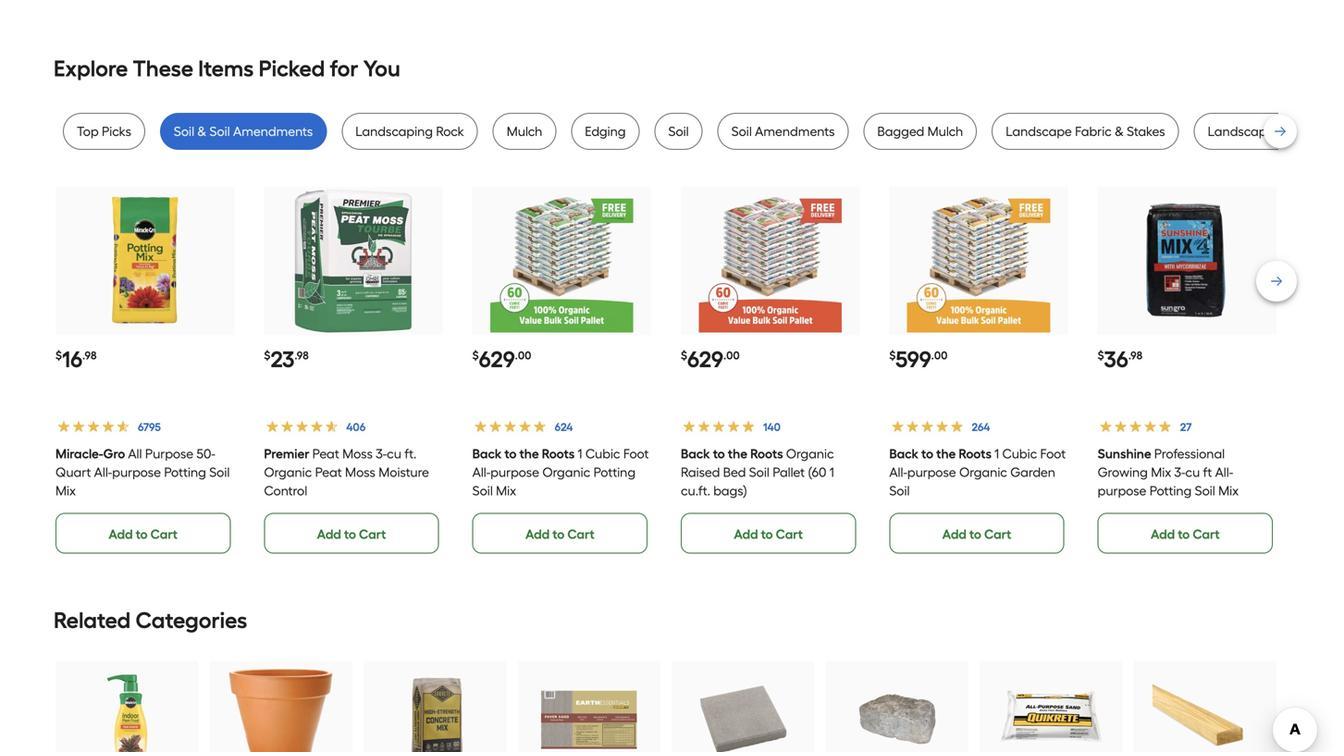 Task type: vqa. For each thing, say whether or not it's contained in the screenshot.


Task type: describe. For each thing, give the bounding box(es) containing it.
back for organic raised bed soil pallet (60 1 cu.ft. bags)
[[681, 446, 710, 462]]

to for 1 cubic foot all-purpose organic garden soil
[[970, 526, 982, 542]]

all- inside professional growing mix 3-cu ft all- purpose potting soil mix
[[1216, 464, 1234, 480]]

1 for 599
[[995, 446, 1000, 462]]

cart for all purpose 50- quart all-purpose potting soil mix
[[151, 526, 178, 542]]

landscape fabric & stakes
[[1006, 124, 1166, 139]]

0 vertical spatial peat
[[312, 446, 339, 462]]

organic for 599
[[960, 464, 1008, 480]]

2 amendments from the left
[[755, 124, 835, 139]]

$ 629 .00 for 1 cubic foot all-purpose organic potting soil mix
[[473, 346, 532, 373]]

add to cart for 1 cubic foot all-purpose organic potting soil mix
[[526, 526, 595, 542]]

top
[[77, 124, 99, 139]]

$ for all purpose 50- quart all-purpose potting soil mix
[[56, 349, 62, 362]]

.00 for organic raised bed soil pallet (60 1 cu.ft. bags)
[[724, 349, 740, 362]]

purpose
[[145, 446, 194, 462]]

related categories
[[54, 607, 247, 634]]

23
[[271, 346, 295, 373]]

16
[[62, 346, 82, 373]]

all purpose 50- quart all-purpose potting soil mix
[[56, 446, 230, 499]]

cubic for 599
[[1003, 446, 1038, 462]]

1 for 629
[[578, 446, 583, 462]]

organic for 629
[[543, 464, 591, 480]]

mix inside 1 cubic foot all-purpose organic potting soil mix
[[496, 483, 516, 499]]

cu inside professional growing mix 3-cu ft all- purpose potting soil mix
[[1186, 464, 1200, 480]]

purpose inside 1 cubic foot all-purpose organic potting soil mix
[[491, 464, 540, 480]]

premier
[[264, 446, 310, 462]]

add to cart link for 1 cubic foot all-purpose organic potting soil mix
[[473, 513, 648, 554]]

peat moss 3-cu ft. organic peat moss moisture control
[[264, 446, 429, 499]]

picked
[[259, 55, 325, 82]]

cart for professional growing mix 3-cu ft all- purpose potting soil mix
[[1193, 526, 1220, 542]]

the for mix
[[520, 446, 539, 462]]

back to the roots for mix
[[473, 446, 575, 462]]

organic for 23
[[264, 464, 312, 480]]

$ for 1 cubic foot all-purpose organic garden soil
[[890, 349, 896, 362]]

foot for 629
[[624, 446, 649, 462]]

599
[[896, 346, 932, 373]]

1 mulch from the left
[[507, 124, 543, 139]]

related
[[54, 607, 131, 634]]

$ for 1 cubic foot all-purpose organic potting soil mix
[[473, 349, 479, 362]]

cart for 1 cubic foot all-purpose organic potting soil mix
[[568, 526, 595, 542]]

miracle-
[[56, 446, 103, 462]]

purpose inside professional growing mix 3-cu ft all- purpose potting soil mix
[[1098, 483, 1147, 499]]

16 list item
[[56, 187, 234, 554]]

items
[[198, 55, 254, 82]]

explore
[[54, 55, 128, 82]]

back to the roots organic raised bed soil pallet (60 1 cu.ft. bags) image
[[699, 190, 842, 333]]

quart
[[56, 464, 91, 480]]

sunshine
[[1098, 446, 1152, 462]]

add to cart link for 1 cubic foot all-purpose organic garden soil
[[890, 513, 1065, 554]]

cubic for 629
[[586, 446, 621, 462]]

landscaping rock
[[356, 124, 464, 139]]

add to cart link for organic raised bed soil pallet (60 1 cu.ft. bags)
[[681, 513, 856, 554]]

add to cart for organic raised bed soil pallet (60 1 cu.ft. bags)
[[734, 526, 803, 542]]

concrete, cement & stucco mixes image
[[382, 667, 488, 752]]

cu inside peat moss 3-cu ft. organic peat moss moisture control
[[387, 446, 402, 462]]

.00 for 1 cubic foot all-purpose organic potting soil mix
[[515, 349, 532, 362]]

the inside 599 list item
[[937, 446, 956, 462]]

add for peat moss 3-cu ft. organic peat moss moisture control
[[317, 526, 341, 542]]

purpose inside 1 cubic foot all-purpose organic garden soil
[[908, 464, 957, 480]]

0 vertical spatial moss
[[342, 446, 373, 462]]

.98 for 16
[[82, 349, 97, 362]]

bagged mulch
[[878, 124, 964, 139]]

concrete aggregates image
[[999, 667, 1104, 752]]

50-
[[197, 446, 215, 462]]

paver sand image
[[537, 667, 642, 752]]

add to cart link for peat moss 3-cu ft. organic peat moss moisture control
[[264, 513, 439, 554]]

landscape edging
[[1208, 124, 1319, 139]]

landscape for landscape fabric & stakes
[[1006, 124, 1072, 139]]

1 vertical spatial moss
[[345, 464, 376, 480]]

to for peat moss 3-cu ft. organic peat moss moisture control
[[344, 526, 356, 542]]

1 cubic foot all-purpose organic potting soil mix
[[473, 446, 649, 499]]

cart for 1 cubic foot all-purpose organic garden soil
[[985, 526, 1012, 542]]

36
[[1105, 346, 1129, 373]]

3- inside peat moss 3-cu ft. organic peat moss moisture control
[[376, 446, 387, 462]]

.98 for 36
[[1129, 349, 1143, 362]]

mix inside all purpose 50- quart all-purpose potting soil mix
[[56, 483, 76, 499]]

all- inside 1 cubic foot all-purpose organic potting soil mix
[[473, 464, 491, 480]]

pallet
[[773, 464, 805, 480]]

miracle-gro
[[56, 446, 125, 462]]

fabric
[[1075, 124, 1112, 139]]

professional
[[1155, 446, 1225, 462]]

ft
[[1204, 464, 1213, 480]]

rock
[[436, 124, 464, 139]]

soil amendments
[[732, 124, 835, 139]]

to for 1 cubic foot all-purpose organic potting soil mix
[[553, 526, 565, 542]]

2 629 list item from the left
[[681, 187, 860, 554]]

categories
[[136, 607, 247, 634]]

garden
[[1011, 464, 1056, 480]]

purpose inside all purpose 50- quart all-purpose potting soil mix
[[112, 464, 161, 480]]

retaining wall block image
[[845, 667, 950, 752]]

soil inside professional growing mix 3-cu ft all- purpose potting soil mix
[[1195, 483, 1216, 499]]

raised
[[681, 464, 720, 480]]

$ for professional growing mix 3-cu ft all- purpose potting soil mix
[[1098, 349, 1105, 362]]

potting for 16
[[164, 464, 206, 480]]



Task type: locate. For each thing, give the bounding box(es) containing it.
mix
[[1152, 464, 1172, 480], [56, 483, 76, 499], [496, 483, 516, 499], [1219, 483, 1239, 499]]

2 back to the roots from the left
[[681, 446, 784, 462]]

moss left moisture
[[345, 464, 376, 480]]

roots for bags)
[[751, 446, 784, 462]]

potting inside all purpose 50- quart all-purpose potting soil mix
[[164, 464, 206, 480]]

add inside 599 list item
[[943, 526, 967, 542]]

1 horizontal spatial cu
[[1186, 464, 1200, 480]]

cart inside 23 list item
[[359, 526, 386, 542]]

explore these items picked for you
[[54, 55, 401, 82]]

roots
[[542, 446, 575, 462], [751, 446, 784, 462], [959, 446, 992, 462]]

add to cart link for all purpose 50- quart all-purpose potting soil mix
[[56, 513, 231, 554]]

foot
[[624, 446, 649, 462], [1041, 446, 1066, 462]]

3- up moisture
[[376, 446, 387, 462]]

bed
[[723, 464, 746, 480]]

add down the bags) at the right of page
[[734, 526, 758, 542]]

cart inside 36 "list item"
[[1193, 526, 1220, 542]]

.98 inside $ 16 .98
[[82, 349, 97, 362]]

cart down 1 cubic foot all-purpose organic potting soil mix
[[568, 526, 595, 542]]

5 cart from the left
[[985, 526, 1012, 542]]

1 horizontal spatial edging
[[1278, 124, 1319, 139]]

1 $ 629 .00 from the left
[[473, 346, 532, 373]]

soil inside 1 cubic foot all-purpose organic garden soil
[[890, 483, 910, 499]]

all- right (60
[[890, 464, 908, 480]]

2 $ from the left
[[264, 349, 271, 362]]

23 list item
[[264, 187, 443, 554]]

bagged
[[878, 124, 925, 139]]

$ 629 .00
[[473, 346, 532, 373], [681, 346, 740, 373]]

1 horizontal spatial cubic
[[1003, 446, 1038, 462]]

cart down all purpose 50- quart all-purpose potting soil mix
[[151, 526, 178, 542]]

add to cart link down professional growing mix 3-cu ft all- purpose potting soil mix
[[1098, 513, 1273, 554]]

36 list item
[[1098, 187, 1277, 554]]

.98 for 23
[[295, 349, 309, 362]]

2 add from the left
[[317, 526, 341, 542]]

mulch
[[507, 124, 543, 139], [928, 124, 964, 139]]

2 629 from the left
[[688, 346, 724, 373]]

0 horizontal spatial cu
[[387, 446, 402, 462]]

1 horizontal spatial 1
[[830, 464, 835, 480]]

629
[[479, 346, 515, 373], [688, 346, 724, 373]]

for
[[330, 55, 359, 82]]

1 all- from the left
[[94, 464, 112, 480]]

& down items
[[198, 124, 206, 139]]

(60
[[808, 464, 827, 480]]

potting
[[164, 464, 206, 480], [594, 464, 636, 480], [1150, 483, 1192, 499]]

cubic inside 1 cubic foot all-purpose organic potting soil mix
[[586, 446, 621, 462]]

mulch right bagged
[[928, 124, 964, 139]]

.98 inside $ 36 .98
[[1129, 349, 1143, 362]]

add to cart link inside 36 "list item"
[[1098, 513, 1273, 554]]

add to cart link down the bags) at the right of page
[[681, 513, 856, 554]]

4 cart from the left
[[776, 526, 803, 542]]

0 horizontal spatial 1
[[578, 446, 583, 462]]

add down 1 cubic foot all-purpose organic potting soil mix
[[526, 526, 550, 542]]

organic inside peat moss 3-cu ft. organic peat moss moisture control
[[264, 464, 312, 480]]

1 inside 1 cubic foot all-purpose organic garden soil
[[995, 446, 1000, 462]]

cu.ft.
[[681, 483, 711, 499]]

2 horizontal spatial roots
[[959, 446, 992, 462]]

3 cart from the left
[[568, 526, 595, 542]]

all- inside all purpose 50- quart all-purpose potting soil mix
[[94, 464, 112, 480]]

add to cart link down 1 cubic foot all-purpose organic garden soil
[[890, 513, 1065, 554]]

1 horizontal spatial 629 list item
[[681, 187, 860, 554]]

2 horizontal spatial 1
[[995, 446, 1000, 462]]

1 & from the left
[[198, 124, 206, 139]]

5 $ from the left
[[890, 349, 896, 362]]

1 horizontal spatial back to the roots
[[681, 446, 784, 462]]

professional growing mix 3-cu ft all- purpose potting soil mix
[[1098, 446, 1239, 499]]

peat left moisture
[[315, 464, 342, 480]]

1 horizontal spatial amendments
[[755, 124, 835, 139]]

3 .00 from the left
[[932, 349, 948, 362]]

0 horizontal spatial amendments
[[233, 124, 313, 139]]

add to cart for professional growing mix 3-cu ft all- purpose potting soil mix
[[1151, 526, 1220, 542]]

landscape for landscape edging
[[1208, 124, 1275, 139]]

amendments
[[233, 124, 313, 139], [755, 124, 835, 139]]

1 cart from the left
[[151, 526, 178, 542]]

1 foot from the left
[[624, 446, 649, 462]]

cart inside 599 list item
[[985, 526, 1012, 542]]

$
[[56, 349, 62, 362], [264, 349, 271, 362], [473, 349, 479, 362], [681, 349, 688, 362], [890, 349, 896, 362], [1098, 349, 1105, 362]]

potting for 629
[[594, 464, 636, 480]]

2 horizontal spatial back to the roots
[[890, 446, 992, 462]]

add for 1 cubic foot all-purpose organic garden soil
[[943, 526, 967, 542]]

1 back to the roots from the left
[[473, 446, 575, 462]]

edging
[[585, 124, 626, 139], [1278, 124, 1319, 139]]

1 .98 from the left
[[82, 349, 97, 362]]

sunshine professional growing mix 3-cu ft all-purpose potting soil mix image
[[1116, 190, 1259, 333]]

2 horizontal spatial back
[[890, 446, 919, 462]]

cart down ft
[[1193, 526, 1220, 542]]

0 horizontal spatial .00
[[515, 349, 532, 362]]

picks
[[102, 124, 131, 139]]

add
[[109, 526, 133, 542], [317, 526, 341, 542], [526, 526, 550, 542], [734, 526, 758, 542], [943, 526, 967, 542], [1151, 526, 1176, 542]]

add down all purpose 50- quart all-purpose potting soil mix
[[109, 526, 133, 542]]

add to cart down all purpose 50- quart all-purpose potting soil mix
[[109, 526, 178, 542]]

back to the roots
[[473, 446, 575, 462], [681, 446, 784, 462], [890, 446, 992, 462]]

1 horizontal spatial mulch
[[928, 124, 964, 139]]

0 horizontal spatial potting
[[164, 464, 206, 480]]

2 $ 629 .00 from the left
[[681, 346, 740, 373]]

1 back from the left
[[473, 446, 502, 462]]

organic inside organic raised bed soil pallet (60 1 cu.ft. bags)
[[786, 446, 834, 462]]

1 inside organic raised bed soil pallet (60 1 cu.ft. bags)
[[830, 464, 835, 480]]

1 vertical spatial cu
[[1186, 464, 1200, 480]]

add to cart link down 1 cubic foot all-purpose organic potting soil mix
[[473, 513, 648, 554]]

0 vertical spatial 3-
[[376, 446, 387, 462]]

2 add to cart link from the left
[[264, 513, 439, 554]]

add for all purpose 50- quart all-purpose potting soil mix
[[109, 526, 133, 542]]

soil inside organic raised bed soil pallet (60 1 cu.ft. bags)
[[749, 464, 770, 480]]

0 horizontal spatial $ 629 .00
[[473, 346, 532, 373]]

3 add from the left
[[526, 526, 550, 542]]

foot inside 1 cubic foot all-purpose organic potting soil mix
[[624, 446, 649, 462]]

potting inside professional growing mix 3-cu ft all- purpose potting soil mix
[[1150, 483, 1192, 499]]

0 horizontal spatial 629
[[479, 346, 515, 373]]

$ 23 .98
[[264, 346, 309, 373]]

.00
[[515, 349, 532, 362], [724, 349, 740, 362], [932, 349, 948, 362]]

cart for peat moss 3-cu ft. organic peat moss moisture control
[[359, 526, 386, 542]]

back to the roots for bags)
[[681, 446, 784, 462]]

2 cubic from the left
[[1003, 446, 1038, 462]]

.00 inside $ 599 .00
[[932, 349, 948, 362]]

1 horizontal spatial back
[[681, 446, 710, 462]]

0 horizontal spatial 629 list item
[[473, 187, 652, 554]]

1 629 list item from the left
[[473, 187, 652, 554]]

3 back to the roots from the left
[[890, 446, 992, 462]]

growing
[[1098, 464, 1148, 480]]

add to cart link for professional growing mix 3-cu ft all- purpose potting soil mix
[[1098, 513, 1273, 554]]

1 horizontal spatial .98
[[295, 349, 309, 362]]

1 horizontal spatial $ 629 .00
[[681, 346, 740, 373]]

back for 1 cubic foot all-purpose organic potting soil mix
[[473, 446, 502, 462]]

to inside 16 list item
[[136, 526, 148, 542]]

0 vertical spatial cu
[[387, 446, 402, 462]]

add for professional growing mix 3-cu ft all- purpose potting soil mix
[[1151, 526, 1176, 542]]

cart for organic raised bed soil pallet (60 1 cu.ft. bags)
[[776, 526, 803, 542]]

2 back from the left
[[681, 446, 710, 462]]

1
[[578, 446, 583, 462], [995, 446, 1000, 462], [830, 464, 835, 480]]

0 horizontal spatial landscape
[[1006, 124, 1072, 139]]

2 add to cart from the left
[[317, 526, 386, 542]]

0 horizontal spatial the
[[520, 446, 539, 462]]

0 horizontal spatial cubic
[[586, 446, 621, 462]]

2 foot from the left
[[1041, 446, 1066, 462]]

$ inside $ 599 .00
[[890, 349, 896, 362]]

cart down pallet
[[776, 526, 803, 542]]

bags)
[[714, 483, 748, 499]]

add to cart for peat moss 3-cu ft. organic peat moss moisture control
[[317, 526, 386, 542]]

add to cart link inside 23 list item
[[264, 513, 439, 554]]

all-
[[94, 464, 112, 480], [473, 464, 491, 480], [890, 464, 908, 480], [1216, 464, 1234, 480]]

0 horizontal spatial back to the roots
[[473, 446, 575, 462]]

629 for 1 cubic foot all-purpose organic potting soil mix
[[479, 346, 515, 373]]

soil
[[174, 124, 194, 139], [210, 124, 230, 139], [669, 124, 689, 139], [732, 124, 752, 139], [209, 464, 230, 480], [749, 464, 770, 480], [473, 483, 493, 499], [890, 483, 910, 499], [1195, 483, 1216, 499]]

add to cart down peat moss 3-cu ft. organic peat moss moisture control
[[317, 526, 386, 542]]

1 horizontal spatial potting
[[594, 464, 636, 480]]

add to cart link inside 16 list item
[[56, 513, 231, 554]]

$ for organic raised bed soil pallet (60 1 cu.ft. bags)
[[681, 349, 688, 362]]

0 horizontal spatial .98
[[82, 349, 97, 362]]

6 add to cart from the left
[[1151, 526, 1220, 542]]

add to cart inside 23 list item
[[317, 526, 386, 542]]

ft.
[[405, 446, 417, 462]]

gro
[[103, 446, 125, 462]]

2 & from the left
[[1115, 124, 1124, 139]]

3-
[[376, 446, 387, 462], [1175, 464, 1186, 480]]

moss
[[342, 446, 373, 462], [345, 464, 376, 480]]

to inside 36 "list item"
[[1178, 526, 1190, 542]]

$ inside $ 16 .98
[[56, 349, 62, 362]]

pots & planters image
[[228, 667, 334, 752]]

to for organic raised bed soil pallet (60 1 cu.ft. bags)
[[761, 526, 773, 542]]

to for all purpose 50- quart all-purpose potting soil mix
[[136, 526, 148, 542]]

add down peat moss 3-cu ft. organic peat moss moisture control
[[317, 526, 341, 542]]

all- inside 1 cubic foot all-purpose organic garden soil
[[890, 464, 908, 480]]

1 amendments from the left
[[233, 124, 313, 139]]

0 horizontal spatial edging
[[585, 124, 626, 139]]

organic raised bed soil pallet (60 1 cu.ft. bags)
[[681, 446, 835, 499]]

2 horizontal spatial potting
[[1150, 483, 1192, 499]]

.00 for 1 cubic foot all-purpose organic garden soil
[[932, 349, 948, 362]]

1 horizontal spatial the
[[728, 446, 748, 462]]

1 vertical spatial peat
[[315, 464, 342, 480]]

1 horizontal spatial landscape
[[1208, 124, 1275, 139]]

organic inside 1 cubic foot all-purpose organic potting soil mix
[[543, 464, 591, 480]]

$ for peat moss 3-cu ft. organic peat moss moisture control
[[264, 349, 271, 362]]

1 vertical spatial 3-
[[1175, 464, 1186, 480]]

add to cart link
[[56, 513, 231, 554], [264, 513, 439, 554], [473, 513, 648, 554], [681, 513, 856, 554], [890, 513, 1065, 554], [1098, 513, 1273, 554]]

2 roots from the left
[[751, 446, 784, 462]]

2 horizontal spatial the
[[937, 446, 956, 462]]

5 add to cart from the left
[[943, 526, 1012, 542]]

$ inside $ 36 .98
[[1098, 349, 1105, 362]]

1 add to cart from the left
[[109, 526, 178, 542]]

add to cart inside 599 list item
[[943, 526, 1012, 542]]

potting down purpose at the bottom
[[164, 464, 206, 480]]

5 add from the left
[[943, 526, 967, 542]]

cubic inside 1 cubic foot all-purpose organic garden soil
[[1003, 446, 1038, 462]]

add to cart down professional growing mix 3-cu ft all- purpose potting soil mix
[[1151, 526, 1220, 542]]

organic inside 1 cubic foot all-purpose organic garden soil
[[960, 464, 1008, 480]]

0 horizontal spatial back
[[473, 446, 502, 462]]

foot inside 1 cubic foot all-purpose organic garden soil
[[1041, 446, 1066, 462]]

$ inside the $ 23 .98
[[264, 349, 271, 362]]

pavers & stepping stones image
[[691, 667, 796, 752]]

0 horizontal spatial mulch
[[507, 124, 543, 139]]

soil & soil amendments
[[174, 124, 313, 139]]

1 horizontal spatial .00
[[724, 349, 740, 362]]

roots inside 599 list item
[[959, 446, 992, 462]]

peat right 'premier' on the left bottom of the page
[[312, 446, 339, 462]]

1 horizontal spatial roots
[[751, 446, 784, 462]]

6 add to cart link from the left
[[1098, 513, 1273, 554]]

$ 599 .00
[[890, 346, 948, 373]]

back for 1 cubic foot all-purpose organic garden soil
[[890, 446, 919, 462]]

2 the from the left
[[728, 446, 748, 462]]

4 add to cart link from the left
[[681, 513, 856, 554]]

cart inside 16 list item
[[151, 526, 178, 542]]

.98
[[82, 349, 97, 362], [295, 349, 309, 362], [1129, 349, 1143, 362]]

add to cart inside 36 "list item"
[[1151, 526, 1220, 542]]

potting down professional
[[1150, 483, 1192, 499]]

cu
[[387, 446, 402, 462], [1186, 464, 1200, 480]]

1 landscape from the left
[[1006, 124, 1072, 139]]

1 629 from the left
[[479, 346, 515, 373]]

add to cart down 1 cubic foot all-purpose organic garden soil
[[943, 526, 1012, 542]]

cu left 'ft.'
[[387, 446, 402, 462]]

moisture
[[379, 464, 429, 480]]

back inside 599 list item
[[890, 446, 919, 462]]

add down professional growing mix 3-cu ft all- purpose potting soil mix
[[1151, 526, 1176, 542]]

6 add from the left
[[1151, 526, 1176, 542]]

$ 36 .98
[[1098, 346, 1143, 373]]

& right fabric
[[1115, 124, 1124, 139]]

1 add from the left
[[109, 526, 133, 542]]

0 horizontal spatial 3-
[[376, 446, 387, 462]]

6 $ from the left
[[1098, 349, 1105, 362]]

$ 629 .00 for organic raised bed soil pallet (60 1 cu.ft. bags)
[[681, 346, 740, 373]]

organic
[[786, 446, 834, 462], [264, 464, 312, 480], [543, 464, 591, 480], [960, 464, 1008, 480]]

all- right ft
[[1216, 464, 1234, 480]]

to inside 23 list item
[[344, 526, 356, 542]]

all- right moisture
[[473, 464, 491, 480]]

1 horizontal spatial &
[[1115, 124, 1124, 139]]

add for organic raised bed soil pallet (60 1 cu.ft. bags)
[[734, 526, 758, 542]]

pressure treated lumber image
[[1153, 667, 1258, 752]]

1 add to cart link from the left
[[56, 513, 231, 554]]

4 add from the left
[[734, 526, 758, 542]]

.98 inside the $ 23 .98
[[295, 349, 309, 362]]

soil inside 1 cubic foot all-purpose organic potting soil mix
[[473, 483, 493, 499]]

all
[[128, 446, 142, 462]]

cu left ft
[[1186, 464, 1200, 480]]

2 horizontal spatial .00
[[932, 349, 948, 362]]

1 edging from the left
[[585, 124, 626, 139]]

2 edging from the left
[[1278, 124, 1319, 139]]

to for professional growing mix 3-cu ft all- purpose potting soil mix
[[1178, 526, 1190, 542]]

premier peat moss 3-cu ft. organic peat moss moisture control image
[[282, 190, 425, 333]]

back to the roots inside 599 list item
[[890, 446, 992, 462]]

top picks
[[77, 124, 131, 139]]

foot for 599
[[1041, 446, 1066, 462]]

potting left raised at bottom right
[[594, 464, 636, 480]]

1 horizontal spatial 3-
[[1175, 464, 1186, 480]]

these
[[133, 55, 193, 82]]

back to the roots 1 cubic foot all-purpose organic garden soil image
[[908, 190, 1051, 333]]

add to cart down the bags) at the right of page
[[734, 526, 803, 542]]

1 cubic foot all-purpose organic garden soil
[[890, 446, 1066, 499]]

add inside 16 list item
[[109, 526, 133, 542]]

&
[[198, 124, 206, 139], [1115, 124, 1124, 139]]

plant food image
[[74, 667, 180, 752]]

2 landscape from the left
[[1208, 124, 1275, 139]]

add down 1 cubic foot all-purpose organic garden soil
[[943, 526, 967, 542]]

back
[[473, 446, 502, 462], [681, 446, 710, 462], [890, 446, 919, 462]]

control
[[264, 483, 307, 499]]

the for bags)
[[728, 446, 748, 462]]

back to the roots 1 cubic foot all-purpose organic potting soil mix image
[[490, 190, 634, 333]]

1 $ from the left
[[56, 349, 62, 362]]

3 the from the left
[[937, 446, 956, 462]]

6 cart from the left
[[1193, 526, 1220, 542]]

roots for mix
[[542, 446, 575, 462]]

0 horizontal spatial foot
[[624, 446, 649, 462]]

miracle-gro all purpose 50-quart all-purpose potting soil mix image
[[73, 190, 217, 333]]

add to cart for all purpose 50- quart all-purpose potting soil mix
[[109, 526, 178, 542]]

599 list item
[[890, 187, 1069, 554]]

2 cart from the left
[[359, 526, 386, 542]]

2 mulch from the left
[[928, 124, 964, 139]]

2 .98 from the left
[[295, 349, 309, 362]]

soil inside all purpose 50- quart all-purpose potting soil mix
[[209, 464, 230, 480]]

2 .00 from the left
[[724, 349, 740, 362]]

add inside 36 "list item"
[[1151, 526, 1176, 542]]

1 inside 1 cubic foot all-purpose organic potting soil mix
[[578, 446, 583, 462]]

add to cart inside 16 list item
[[109, 526, 178, 542]]

3- inside professional growing mix 3-cu ft all- purpose potting soil mix
[[1175, 464, 1186, 480]]

add to cart link down all purpose 50- quart all-purpose potting soil mix
[[56, 513, 231, 554]]

4 all- from the left
[[1216, 464, 1234, 480]]

moss left 'ft.'
[[342, 446, 373, 462]]

landscaping
[[356, 124, 433, 139]]

potting inside 1 cubic foot all-purpose organic potting soil mix
[[594, 464, 636, 480]]

2 horizontal spatial .98
[[1129, 349, 1143, 362]]

all- down gro
[[94, 464, 112, 480]]

629 for organic raised bed soil pallet (60 1 cu.ft. bags)
[[688, 346, 724, 373]]

$ 16 .98
[[56, 346, 97, 373]]

1 horizontal spatial 629
[[688, 346, 724, 373]]

add inside 23 list item
[[317, 526, 341, 542]]

1 horizontal spatial foot
[[1041, 446, 1066, 462]]

4 add to cart from the left
[[734, 526, 803, 542]]

mulch right rock
[[507, 124, 543, 139]]

purpose
[[112, 464, 161, 480], [491, 464, 540, 480], [908, 464, 957, 480], [1098, 483, 1147, 499]]

0 horizontal spatial &
[[198, 124, 206, 139]]

add to cart
[[109, 526, 178, 542], [317, 526, 386, 542], [526, 526, 595, 542], [734, 526, 803, 542], [943, 526, 1012, 542], [1151, 526, 1220, 542]]

5 add to cart link from the left
[[890, 513, 1065, 554]]

0 horizontal spatial roots
[[542, 446, 575, 462]]

629 list item
[[473, 187, 652, 554], [681, 187, 860, 554]]

3 roots from the left
[[959, 446, 992, 462]]

to
[[505, 446, 517, 462], [713, 446, 725, 462], [922, 446, 934, 462], [136, 526, 148, 542], [344, 526, 356, 542], [553, 526, 565, 542], [761, 526, 773, 542], [970, 526, 982, 542], [1178, 526, 1190, 542]]

add to cart link down peat moss 3-cu ft. organic peat moss moisture control
[[264, 513, 439, 554]]

1 .00 from the left
[[515, 349, 532, 362]]

add for 1 cubic foot all-purpose organic potting soil mix
[[526, 526, 550, 542]]

you
[[363, 55, 401, 82]]

3 $ from the left
[[473, 349, 479, 362]]

add to cart down 1 cubic foot all-purpose organic potting soil mix
[[526, 526, 595, 542]]

related categories heading
[[54, 602, 1279, 639]]

1 roots from the left
[[542, 446, 575, 462]]

peat
[[312, 446, 339, 462], [315, 464, 342, 480]]

cart
[[151, 526, 178, 542], [359, 526, 386, 542], [568, 526, 595, 542], [776, 526, 803, 542], [985, 526, 1012, 542], [1193, 526, 1220, 542]]

cubic
[[586, 446, 621, 462], [1003, 446, 1038, 462]]

3 add to cart link from the left
[[473, 513, 648, 554]]

3 back from the left
[[890, 446, 919, 462]]

landscape
[[1006, 124, 1072, 139], [1208, 124, 1275, 139]]

add to cart for 1 cubic foot all-purpose organic garden soil
[[943, 526, 1012, 542]]

3- down professional
[[1175, 464, 1186, 480]]

3 all- from the left
[[890, 464, 908, 480]]

add to cart link inside 599 list item
[[890, 513, 1065, 554]]

3 .98 from the left
[[1129, 349, 1143, 362]]

2 all- from the left
[[473, 464, 491, 480]]

stakes
[[1127, 124, 1166, 139]]

3 add to cart from the left
[[526, 526, 595, 542]]

cart down peat moss 3-cu ft. organic peat moss moisture control
[[359, 526, 386, 542]]

cart down 1 cubic foot all-purpose organic garden soil
[[985, 526, 1012, 542]]

the
[[520, 446, 539, 462], [728, 446, 748, 462], [937, 446, 956, 462]]

1 the from the left
[[520, 446, 539, 462]]

1 cubic from the left
[[586, 446, 621, 462]]

4 $ from the left
[[681, 349, 688, 362]]



